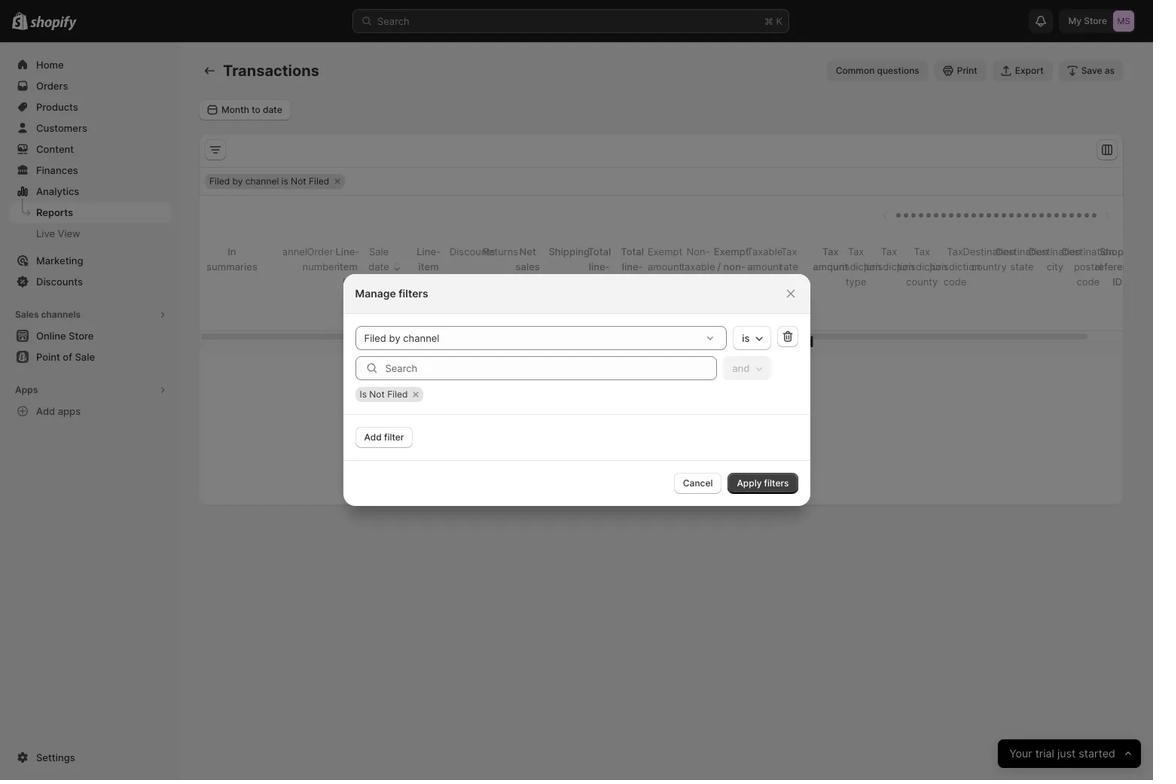 Task type: vqa. For each thing, say whether or not it's contained in the screenshot.
Total line- item tax amount Total line- item amount Exempt amount Non- taxable amount Exempt / non- taxable amount Taxable amount Tax rate
yes



Task type: describe. For each thing, give the bounding box(es) containing it.
filed inside filed by channel channel order number line- item id
[[237, 246, 259, 258]]

discounts inside button
[[450, 246, 496, 258]]

tax for tax jurisdiction type
[[848, 246, 864, 258]]

analytics
[[36, 185, 79, 197]]

destination city
[[1029, 246, 1082, 273]]

by for filed by channel is not filed
[[232, 176, 243, 187]]

channels
[[41, 309, 81, 320]]

please
[[588, 355, 619, 367]]

apply filters button
[[728, 473, 798, 494]]

common questions
[[836, 65, 920, 76]]

1 total from the left
[[588, 246, 611, 258]]

manage filters
[[355, 287, 428, 300]]

add for add filter
[[364, 432, 382, 443]]

no
[[509, 333, 529, 351]]

search
[[377, 15, 410, 27]]

exempt / non- taxable amount button
[[697, 237, 752, 313]]

questions
[[877, 65, 920, 76]]

jurisdiction for county
[[897, 261, 948, 273]]

sales for item
[[417, 276, 441, 288]]

shopify reference id button
[[1093, 237, 1153, 298]]

destination country button
[[961, 237, 1033, 281]]

tax amount button
[[796, 237, 851, 283]]

found
[[569, 333, 612, 351]]

k
[[776, 15, 783, 27]]

add filter
[[364, 432, 404, 443]]

net sales button
[[498, 237, 542, 283]]

cancel
[[683, 478, 713, 489]]

live
[[36, 228, 55, 240]]

filed by channel is not filed
[[209, 176, 329, 187]]

channel for is
[[245, 176, 279, 187]]

sales channels button
[[9, 304, 172, 325]]

id inside shopify reference id
[[1113, 276, 1123, 288]]

destination postal code button
[[1060, 237, 1132, 296]]

item up tax
[[589, 276, 610, 288]]

tax jurisdiction code button
[[928, 237, 998, 296]]

manage
[[355, 287, 396, 300]]

destination city button
[[1027, 237, 1099, 281]]

line- item sales
[[417, 246, 441, 288]]

non-
[[687, 246, 710, 258]]

destination for city
[[1029, 246, 1082, 258]]

1 line- from the left
[[589, 261, 610, 273]]

save as
[[1082, 65, 1115, 76]]

settings link
[[9, 747, 172, 768]]

county
[[906, 276, 938, 288]]

tax for tax jurisdiction
[[881, 246, 897, 258]]

select
[[621, 355, 649, 367]]

exempt amount button
[[631, 237, 685, 281]]

tax jurisdiction code
[[930, 246, 981, 288]]

country
[[972, 261, 1007, 273]]

id inside filed by channel channel order number line- item id
[[343, 276, 352, 288]]

destination state button
[[994, 237, 1066, 281]]

channel
[[269, 246, 307, 258]]

period.
[[703, 355, 735, 367]]

transactions
[[223, 62, 319, 80]]

add apps button
[[9, 401, 172, 422]]

tax amount
[[813, 246, 849, 273]]

view
[[58, 228, 80, 240]]

live view
[[36, 228, 80, 240]]

shopify reference id
[[1095, 246, 1140, 288]]

destination state
[[996, 246, 1049, 273]]

destination for state
[[996, 246, 1049, 258]]

tax jurisdiction county
[[897, 246, 948, 288]]

apps
[[58, 405, 81, 417]]

non- taxable amount button
[[664, 237, 718, 296]]

line- item sales button
[[399, 237, 443, 298]]

date inside no data found for the date range selected please select a different period.
[[668, 333, 701, 351]]

item right total line- item tax amount button
[[622, 276, 643, 288]]

amount inside button
[[813, 261, 849, 273]]

a
[[652, 355, 658, 367]]

analytics link
[[9, 181, 172, 202]]

tax jurisdiction button
[[862, 237, 932, 281]]

reports link
[[9, 202, 172, 223]]

not inside manage filters dialog
[[369, 389, 385, 400]]

total line- item amount button
[[598, 237, 653, 313]]

total line- item tax amount total line- item amount exempt amount non- taxable amount exempt / non- taxable amount taxable amount tax rate
[[582, 246, 798, 318]]

discounts link
[[9, 271, 172, 292]]

reports
[[36, 206, 73, 218]]

reference
[[1095, 261, 1140, 273]]

data
[[533, 333, 565, 351]]

filed inside manage filters dialog
[[387, 389, 408, 400]]

no data found for the date range selected please select a different period.
[[509, 333, 814, 367]]

print button
[[935, 60, 987, 81]]

shopify
[[1100, 246, 1136, 258]]

home link
[[9, 54, 172, 75]]

common questions button
[[827, 60, 929, 81]]

cancel button
[[674, 473, 722, 494]]

postal
[[1074, 261, 1103, 273]]

2 exempt from the left
[[714, 246, 749, 258]]

city
[[1047, 261, 1064, 273]]

selected
[[751, 333, 814, 351]]

0 vertical spatial not
[[291, 176, 306, 187]]

shipping button
[[531, 237, 592, 267]]

destination postal code
[[1062, 246, 1115, 288]]



Task type: locate. For each thing, give the bounding box(es) containing it.
not right the "is"
[[369, 389, 385, 400]]

0 horizontal spatial exempt
[[648, 246, 683, 258]]

⌘
[[765, 15, 774, 27]]

destination up the 'state'
[[996, 246, 1049, 258]]

4 tax from the left
[[881, 246, 897, 258]]

range
[[704, 333, 747, 351]]

by inside filed by channel channel order number line- item id
[[262, 246, 273, 258]]

0 horizontal spatial line-
[[336, 246, 360, 258]]

0 horizontal spatial discounts
[[36, 276, 83, 288]]

not up channel button
[[291, 176, 306, 187]]

0 vertical spatial is
[[281, 176, 288, 187]]

destination
[[963, 246, 1016, 258], [996, 246, 1049, 258], [1029, 246, 1082, 258], [1062, 246, 1115, 258]]

item inside line- item sales
[[419, 261, 439, 273]]

0 vertical spatial sales
[[516, 261, 540, 273]]

4 destination from the left
[[1062, 246, 1115, 258]]

line- inside line- item sales
[[417, 246, 441, 258]]

total line- item tax amount button
[[565, 237, 620, 328]]

tax inside tax amount
[[822, 246, 839, 258]]

0 vertical spatial taxable
[[681, 261, 715, 273]]

filters right manage on the top left of the page
[[399, 287, 428, 300]]

1 vertical spatial taxable
[[714, 276, 749, 288]]

id
[[343, 276, 352, 288], [1113, 276, 1123, 288]]

id left manage on the top left of the page
[[343, 276, 352, 288]]

1 vertical spatial not
[[369, 389, 385, 400]]

channel up channel
[[245, 176, 279, 187]]

0 vertical spatial discounts
[[450, 246, 496, 258]]

1 horizontal spatial total
[[621, 246, 644, 258]]

rate
[[780, 261, 798, 273]]

filters right apply
[[764, 478, 789, 489]]

0 horizontal spatial date
[[369, 261, 389, 273]]

channel down channel
[[236, 261, 273, 273]]

0 horizontal spatial id
[[343, 276, 352, 288]]

exempt left non-
[[648, 246, 683, 258]]

destination for postal
[[1062, 246, 1115, 258]]

in summaries
[[206, 246, 258, 273], [206, 246, 258, 273]]

2 code from the left
[[1077, 276, 1100, 288]]

destination inside destination postal code button
[[1062, 246, 1115, 258]]

common
[[836, 65, 875, 76]]

tax jurisdiction type button
[[829, 237, 899, 296]]

2 line- from the left
[[622, 261, 643, 273]]

line-
[[336, 246, 360, 258], [417, 246, 441, 258]]

total right total line- item tax amount button
[[621, 246, 644, 258]]

filed
[[209, 176, 230, 187], [309, 176, 329, 187], [237, 246, 259, 258], [387, 389, 408, 400]]

1 horizontal spatial filters
[[764, 478, 789, 489]]

filter
[[384, 432, 404, 443]]

as
[[1105, 65, 1115, 76]]

in summaries button
[[204, 237, 275, 283], [204, 237, 275, 283]]

destination up country
[[963, 246, 1016, 258]]

tax
[[592, 291, 607, 303]]

sales inside button
[[417, 276, 441, 288]]

0 horizontal spatial by
[[232, 176, 243, 187]]

jurisdiction inside button
[[831, 261, 881, 273]]

code for jurisdiction
[[944, 276, 967, 288]]

returns net sales
[[483, 246, 540, 273]]

1 horizontal spatial not
[[369, 389, 385, 400]]

code down postal
[[1077, 276, 1100, 288]]

0 vertical spatial by
[[232, 176, 243, 187]]

4 jurisdiction from the left
[[930, 261, 981, 273]]

sale date button
[[366, 237, 407, 281]]

is left selected
[[742, 332, 750, 344]]

line- inside filed by channel channel order number line- item id
[[336, 246, 360, 258]]

tax jurisdiction county button
[[895, 237, 965, 296]]

discounts right line- item sales
[[450, 246, 496, 258]]

add inside manage filters dialog
[[364, 432, 382, 443]]

filters
[[399, 287, 428, 300], [764, 478, 789, 489]]

tax jurisdiction type
[[831, 246, 881, 288]]

is not filed
[[360, 389, 408, 400]]

1 vertical spatial filters
[[764, 478, 789, 489]]

1 horizontal spatial exempt
[[714, 246, 749, 258]]

apply filters
[[737, 478, 789, 489]]

save as button
[[1059, 60, 1124, 81]]

the
[[640, 333, 664, 351]]

sales channels
[[15, 309, 81, 320]]

destination for country
[[963, 246, 1016, 258]]

date up different
[[668, 333, 701, 351]]

3 tax from the left
[[848, 246, 864, 258]]

1 horizontal spatial add
[[364, 432, 382, 443]]

add left apps
[[36, 405, 55, 417]]

for
[[615, 333, 636, 351]]

date
[[369, 261, 389, 273], [668, 333, 701, 351]]

net
[[520, 246, 536, 258]]

manage filters dialog
[[0, 274, 1153, 506]]

1 horizontal spatial code
[[1077, 276, 1100, 288]]

sales down discounts button
[[417, 276, 441, 288]]

type
[[846, 276, 867, 288]]

1 vertical spatial discounts
[[36, 276, 83, 288]]

1 id from the left
[[343, 276, 352, 288]]

line- right order
[[336, 246, 360, 258]]

1 horizontal spatial date
[[668, 333, 701, 351]]

tax jurisdiction
[[864, 246, 915, 273]]

tax for tax amount
[[822, 246, 839, 258]]

1 horizontal spatial by
[[262, 246, 273, 258]]

0 vertical spatial add
[[36, 405, 55, 417]]

line- right sale date button at the top left
[[417, 246, 441, 258]]

exempt up non-
[[714, 246, 749, 258]]

1 vertical spatial add
[[364, 432, 382, 443]]

2 line- from the left
[[417, 246, 441, 258]]

3 destination from the left
[[1029, 246, 1082, 258]]

code right county
[[944, 276, 967, 288]]

sale
[[369, 246, 389, 258]]

Select filter text field
[[355, 326, 700, 350]]

2 destination from the left
[[996, 246, 1049, 258]]

state
[[1011, 261, 1034, 273]]

add
[[36, 405, 55, 417], [364, 432, 382, 443]]

line- right total line- item tax amount button
[[622, 261, 643, 273]]

by
[[232, 176, 243, 187], [262, 246, 273, 258]]

0 vertical spatial filters
[[399, 287, 428, 300]]

sales down net
[[516, 261, 540, 273]]

date inside sale date button
[[369, 261, 389, 273]]

total up tax
[[588, 246, 611, 258]]

shipping
[[549, 246, 590, 258]]

home
[[36, 59, 64, 71]]

1 line- from the left
[[336, 246, 360, 258]]

id down reference
[[1113, 276, 1123, 288]]

live view link
[[9, 223, 172, 244]]

discounts
[[450, 246, 496, 258], [36, 276, 83, 288]]

tax for tax jurisdiction code
[[947, 246, 964, 258]]

non-
[[724, 261, 746, 273]]

line-
[[589, 261, 610, 273], [622, 261, 643, 273]]

taxable amount button
[[730, 237, 785, 281]]

destination inside destination state "button"
[[996, 246, 1049, 258]]

0 horizontal spatial is
[[281, 176, 288, 187]]

code inside tax jurisdiction code
[[944, 276, 967, 288]]

1 horizontal spatial id
[[1113, 276, 1123, 288]]

settings
[[36, 752, 75, 764]]

1 vertical spatial by
[[262, 246, 273, 258]]

2 total from the left
[[621, 246, 644, 258]]

code for postal
[[1077, 276, 1100, 288]]

not
[[291, 176, 306, 187], [369, 389, 385, 400]]

total
[[588, 246, 611, 258], [621, 246, 644, 258]]

0 horizontal spatial total
[[588, 246, 611, 258]]

1 code from the left
[[944, 276, 967, 288]]

destination up postal
[[1062, 246, 1115, 258]]

add for add apps
[[36, 405, 55, 417]]

export
[[1015, 65, 1044, 76]]

tax for tax jurisdiction county
[[914, 246, 931, 258]]

line- up tax
[[589, 261, 610, 273]]

is button
[[733, 326, 771, 350]]

date down sale
[[369, 261, 389, 273]]

0 vertical spatial date
[[369, 261, 389, 273]]

by for filed by channel channel order number line- item id
[[262, 246, 273, 258]]

sales for net
[[516, 261, 540, 273]]

1 horizontal spatial line-
[[622, 261, 643, 273]]

add left filter
[[364, 432, 382, 443]]

1 vertical spatial is
[[742, 332, 750, 344]]

1 horizontal spatial line-
[[417, 246, 441, 258]]

destination inside destination country button
[[963, 246, 1016, 258]]

export button
[[993, 60, 1053, 81]]

filters for manage filters
[[399, 287, 428, 300]]

sale date
[[369, 246, 389, 273]]

filters for apply filters
[[764, 478, 789, 489]]

filters inside button
[[764, 478, 789, 489]]

apps button
[[9, 380, 172, 401]]

tax inside tax jurisdiction type
[[848, 246, 864, 258]]

destination country
[[963, 246, 1016, 273]]

tax inside tax jurisdiction county
[[914, 246, 931, 258]]

discounts button
[[432, 237, 498, 266]]

code inside destination postal code
[[1077, 276, 1100, 288]]

destination inside destination city button
[[1029, 246, 1082, 258]]

destination up 'city'
[[1029, 246, 1082, 258]]

tax inside tax jurisdiction
[[881, 246, 897, 258]]

line- item id button
[[333, 237, 377, 298]]

sales inside returns net sales
[[516, 261, 540, 273]]

item left sale date
[[337, 261, 358, 273]]

number
[[303, 261, 338, 273]]

0 horizontal spatial filters
[[399, 287, 428, 300]]

returns
[[483, 246, 518, 258]]

item
[[337, 261, 358, 273], [419, 261, 439, 273], [589, 276, 610, 288], [622, 276, 643, 288]]

0 horizontal spatial not
[[291, 176, 306, 187]]

is inside dropdown button
[[742, 332, 750, 344]]

6 tax from the left
[[947, 246, 964, 258]]

0 horizontal spatial add
[[36, 405, 55, 417]]

1 horizontal spatial is
[[742, 332, 750, 344]]

add filter button
[[355, 427, 413, 448]]

0 vertical spatial channel
[[245, 176, 279, 187]]

filed by channel button
[[234, 237, 291, 283]]

apps
[[15, 384, 38, 396]]

tax
[[781, 246, 797, 258], [822, 246, 839, 258], [848, 246, 864, 258], [881, 246, 897, 258], [914, 246, 931, 258], [947, 246, 964, 258]]

2 tax from the left
[[822, 246, 839, 258]]

2 id from the left
[[1113, 276, 1123, 288]]

jurisdiction for code
[[930, 261, 981, 273]]

1 horizontal spatial sales
[[516, 261, 540, 273]]

tax inside tax jurisdiction code
[[947, 246, 964, 258]]

1 tax from the left
[[781, 246, 797, 258]]

1 vertical spatial date
[[668, 333, 701, 351]]

tax inside the total line- item tax amount total line- item amount exempt amount non- taxable amount exempt / non- taxable amount taxable amount tax rate
[[781, 246, 797, 258]]

jurisdiction for type
[[831, 261, 881, 273]]

jurisdiction inside button
[[864, 261, 915, 273]]

0 horizontal spatial line-
[[589, 261, 610, 273]]

is
[[281, 176, 288, 187], [742, 332, 750, 344]]

shopify image
[[30, 16, 77, 31]]

item inside filed by channel channel order number line- item id
[[337, 261, 358, 273]]

is
[[360, 389, 367, 400]]

channel for channel
[[236, 261, 273, 273]]

1 vertical spatial channel
[[236, 261, 273, 273]]

0 horizontal spatial code
[[944, 276, 967, 288]]

channel inside filed by channel channel order number line- item id
[[236, 261, 273, 273]]

Search text field
[[385, 356, 717, 380]]

5 tax from the left
[[914, 246, 931, 258]]

1 jurisdiction from the left
[[831, 261, 881, 273]]

discounts up channels
[[36, 276, 83, 288]]

1 horizontal spatial discounts
[[450, 246, 496, 258]]

1 exempt from the left
[[648, 246, 683, 258]]

is up channel
[[281, 176, 288, 187]]

0 horizontal spatial sales
[[417, 276, 441, 288]]

2 jurisdiction from the left
[[864, 261, 915, 273]]

item right sale date button at the top left
[[419, 261, 439, 273]]

different
[[660, 355, 700, 367]]

apply
[[737, 478, 762, 489]]

1 vertical spatial sales
[[417, 276, 441, 288]]

⌘ k
[[765, 15, 783, 27]]

3 jurisdiction from the left
[[897, 261, 948, 273]]

channel
[[245, 176, 279, 187], [236, 261, 273, 273]]

1 destination from the left
[[963, 246, 1016, 258]]



